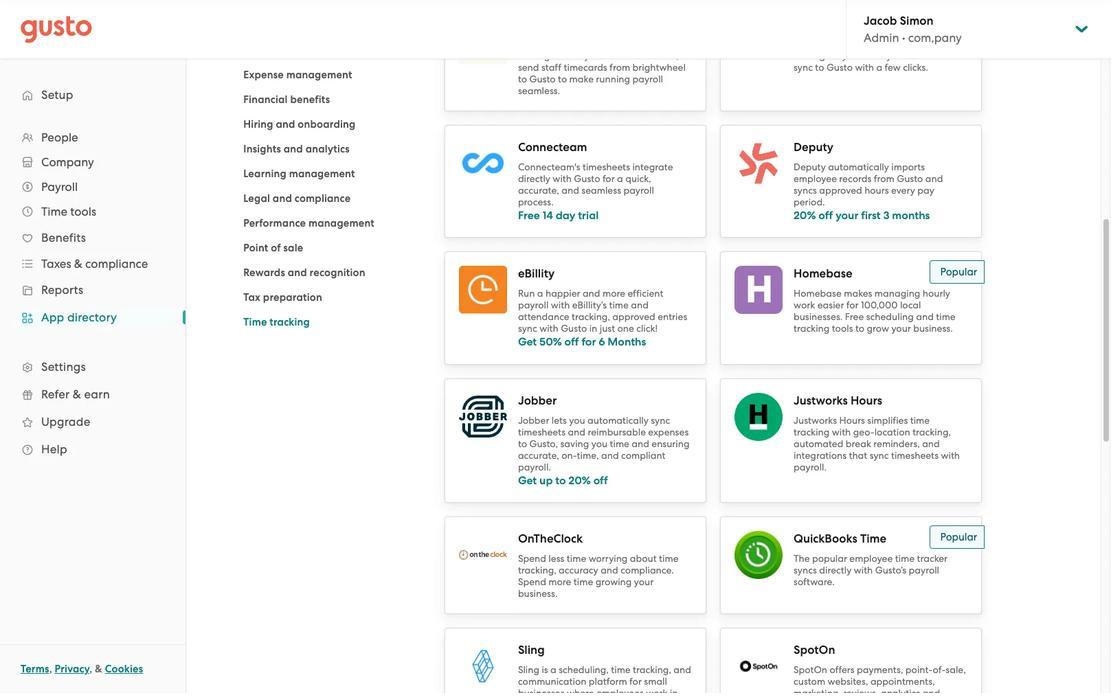 Task type: locate. For each thing, give the bounding box(es) containing it.
for inside connecteam connecteam's timesheets integrate directly with gusto for a quick, accurate, and seamless payroll process. free 14 day trial
[[603, 173, 615, 184]]

2 accurate, from the top
[[518, 450, 560, 461]]

0 vertical spatial justworks
[[794, 394, 848, 408]]

quickbooks time logo image
[[735, 531, 783, 580]]

directly inside connecteam connecteam's timesheets integrate directly with gusto for a quick, accurate, and seamless payroll process. free 14 day trial
[[518, 173, 551, 184]]

compliance inside dropdown button
[[85, 257, 148, 271]]

sync down attendance
[[518, 323, 537, 334]]

•
[[903, 31, 906, 45]]

approve
[[839, 38, 876, 49]]

management inside "brightwheel is an all-in-one childcare management system. with one click, send staff timecards from brightwheel to gusto to make running payroll seamless."
[[518, 50, 578, 61]]

tracking, up reminders,
[[913, 427, 951, 438]]

time right scheduling
[[937, 311, 956, 322]]

business.
[[914, 323, 953, 334], [518, 588, 558, 599]]

get left up
[[518, 474, 537, 487]]

1 vertical spatial spoton
[[794, 665, 828, 676]]

popular for quickbooks time
[[941, 531, 978, 544]]

job
[[950, 38, 964, 49]]

jobber up gusto,
[[518, 415, 550, 426]]

automatically up records
[[829, 161, 890, 172]]

time inside dropdown button
[[41, 205, 67, 219]]

refer & earn
[[41, 388, 110, 401]]

to down staff
[[558, 73, 567, 84]]

a up communication in the bottom of the page
[[551, 665, 557, 676]]

for down makes
[[847, 300, 859, 311]]

1 vertical spatial from
[[874, 173, 895, 184]]

0 horizontal spatial time
[[41, 205, 67, 219]]

accurate, down gusto,
[[518, 450, 560, 461]]

0 horizontal spatial employee
[[794, 173, 837, 184]]

0 vertical spatial off
[[819, 209, 834, 222]]

tracking, up small
[[633, 665, 672, 676]]

you up time,
[[592, 438, 608, 449]]

tools down easier at the top of page
[[832, 323, 854, 334]]

and inside connecteam connecteam's timesheets integrate directly with gusto for a quick, accurate, and seamless payroll process. free 14 day trial
[[562, 185, 579, 196]]

0 horizontal spatial list
[[0, 125, 186, 463]]

1 vertical spatial accurate,
[[518, 450, 560, 461]]

make
[[570, 73, 594, 84]]

time up location
[[911, 415, 930, 426]]

gusto up seamless.
[[530, 73, 556, 84]]

time down payroll
[[41, 205, 67, 219]]

1 horizontal spatial hourly
[[923, 288, 951, 299]]

off right 50%
[[565, 335, 579, 349]]

businesses
[[518, 688, 565, 694]]

efficient
[[628, 288, 664, 299]]

0 vertical spatial is
[[574, 38, 580, 49]]

easier
[[818, 300, 845, 311]]

0 vertical spatial spend
[[518, 553, 547, 564]]

your left first
[[836, 209, 859, 222]]

1 accurate, from the top
[[518, 185, 560, 196]]

more inside "ontheclock spend less time worrying about time tracking, accuracy and compliance. spend more time growing your business."
[[549, 577, 572, 588]]

automatically inside deputy deputy automatically imports employee records from gusto and syncs approved hours every pay period. 20% off your first 3 months
[[829, 161, 890, 172]]

3
[[884, 209, 890, 222]]

for for homebase
[[847, 300, 859, 311]]

2 get from the top
[[518, 474, 537, 487]]

the
[[794, 553, 810, 564]]

1 vertical spatial tools
[[832, 323, 854, 334]]

1 payroll. from the left
[[518, 462, 551, 473]]

to inside track and approve timesheets with job costing for your hourly workforce and sync to gusto with a few clicks.
[[816, 62, 825, 73]]

2 jobber from the top
[[518, 415, 550, 426]]

company
[[41, 155, 94, 169]]

approved up the click!
[[613, 311, 656, 322]]

2 spoton from the top
[[794, 665, 828, 676]]

privacy
[[55, 663, 90, 676]]

2 homebase from the top
[[794, 288, 842, 299]]

1 horizontal spatial payroll.
[[794, 462, 827, 473]]

track
[[794, 38, 817, 49]]

analytics down onboarding
[[306, 143, 350, 155]]

0 vertical spatial jobber
[[518, 394, 557, 408]]

your down scheduling
[[892, 323, 911, 334]]

syncs down the
[[794, 565, 817, 576]]

1 vertical spatial work
[[646, 688, 668, 694]]

0 horizontal spatial hourly
[[864, 50, 892, 61]]

1 horizontal spatial you
[[592, 438, 608, 449]]

0 vertical spatial get
[[518, 335, 537, 349]]

privacy link
[[55, 663, 90, 676]]

in
[[590, 323, 598, 334]]

0 vertical spatial popular
[[941, 266, 978, 278]]

1 horizontal spatial more
[[603, 288, 626, 299]]

1 sling from the top
[[518, 643, 545, 658]]

0 horizontal spatial off
[[565, 335, 579, 349]]

2 popular from the top
[[941, 531, 978, 544]]

tracking, down ebillity's
[[572, 311, 610, 322]]

0 horizontal spatial ,
[[49, 663, 52, 676]]

1 vertical spatial employee
[[850, 553, 893, 564]]

1 horizontal spatial ,
[[90, 663, 92, 676]]

& for earn
[[73, 388, 81, 401]]

0 vertical spatial syncs
[[794, 185, 817, 196]]

more up ebillity's
[[603, 288, 626, 299]]

0 horizontal spatial compliance
[[85, 257, 148, 271]]

time tools
[[41, 205, 96, 219]]

sync up expenses
[[651, 415, 670, 426]]

offers
[[830, 665, 855, 676]]

for inside sling sling is a scheduling, time tracking, and communication platform for small businesses where employees work
[[630, 676, 642, 687]]

and inside justworks hours justworks hours simplifies time tracking with geo-location tracking, automated break reminders, and integrations that sync timesheets with payroll.
[[923, 438, 940, 449]]

work down small
[[646, 688, 668, 694]]

time down the reimbursable
[[610, 438, 630, 449]]

hourly
[[864, 50, 892, 61], [923, 288, 951, 299]]

work up businesses.
[[794, 300, 816, 311]]

spend left less
[[518, 553, 547, 564]]

get inside jobber jobber lets you automatically sync timesheets and reimbursable expenses to gusto, saving you time and ensuring accurate, on-time, and compliant payroll. get up to 20% off
[[518, 474, 537, 487]]

business. down the local
[[914, 323, 953, 334]]

time up platform on the bottom right
[[611, 665, 631, 676]]

1 horizontal spatial time
[[244, 316, 267, 329]]

1 horizontal spatial is
[[574, 38, 580, 49]]

saving
[[561, 438, 589, 449]]

sync inside justworks hours justworks hours simplifies time tracking with geo-location tracking, automated break reminders, and integrations that sync timesheets with payroll.
[[870, 450, 889, 461]]

spend down ontheclock
[[518, 577, 547, 588]]

jobber jobber lets you automatically sync timesheets and reimbursable expenses to gusto, saving you time and ensuring accurate, on-time, and compliant payroll. get up to 20% off
[[518, 394, 690, 487]]

2 horizontal spatial time
[[861, 532, 887, 547]]

1 vertical spatial homebase
[[794, 288, 842, 299]]

1 vertical spatial syncs
[[794, 565, 817, 576]]

more inside ebillity run a happier and more efficient payroll with ebillity's time and attendance tracking, approved entries sync with gusto in just one click! get 50% off for 6 months
[[603, 288, 626, 299]]

1 horizontal spatial automatically
[[829, 161, 890, 172]]

financial benefits
[[244, 93, 330, 106]]

off
[[819, 209, 834, 222], [565, 335, 579, 349], [594, 474, 608, 487]]

50%
[[540, 335, 562, 349]]

sync down reminders,
[[870, 450, 889, 461]]

employee up gusto's
[[850, 553, 893, 564]]

0 vertical spatial directly
[[518, 173, 551, 184]]

cookies button
[[105, 661, 143, 678]]

time for time tracking
[[244, 316, 267, 329]]

jacob
[[864, 14, 897, 28]]

compliant
[[621, 450, 666, 461]]

tools inside dropdown button
[[70, 205, 96, 219]]

1 vertical spatial spend
[[518, 577, 547, 588]]

0 vertical spatial sling
[[518, 643, 545, 658]]

, left privacy link
[[49, 663, 52, 676]]

cookies
[[105, 663, 143, 676]]

& left cookies button
[[95, 663, 102, 676]]

1 vertical spatial deputy
[[794, 161, 826, 172]]

time inside homebase homebase makes managing hourly work easier for 100,000 local businesses. free scheduling and time tracking tools to grow your business.
[[937, 311, 956, 322]]

1 vertical spatial automatically
[[588, 415, 649, 426]]

1 vertical spatial &
[[73, 388, 81, 401]]

your inside homebase homebase makes managing hourly work easier for 100,000 local businesses. free scheduling and time tracking tools to grow your business.
[[892, 323, 911, 334]]

1 horizontal spatial approved
[[820, 185, 863, 196]]

, left cookies button
[[90, 663, 92, 676]]

1 vertical spatial hourly
[[923, 288, 951, 299]]

approved inside ebillity run a happier and more efficient payroll with ebillity's time and attendance tracking, approved entries sync with gusto in just one click! get 50% off for 6 months
[[613, 311, 656, 322]]

a left quick,
[[617, 173, 623, 184]]

2 vertical spatial one
[[618, 323, 634, 334]]

1 vertical spatial free
[[845, 311, 864, 322]]

sync down costing
[[794, 62, 813, 73]]

gusto left in
[[561, 323, 587, 334]]

for up 'employees'
[[630, 676, 642, 687]]

0 vertical spatial tools
[[70, 205, 96, 219]]

1 vertical spatial one
[[639, 50, 655, 61]]

0 horizontal spatial from
[[610, 62, 631, 73]]

1 get from the top
[[518, 335, 537, 349]]

payroll down 'tracker'
[[909, 565, 940, 576]]

1 vertical spatial more
[[549, 577, 572, 588]]

employee up period.
[[794, 173, 837, 184]]

1 horizontal spatial free
[[845, 311, 864, 322]]

0 vertical spatial hourly
[[864, 50, 892, 61]]

0 vertical spatial more
[[603, 288, 626, 299]]

2 vertical spatial time
[[861, 532, 887, 547]]

& for compliance
[[74, 257, 82, 271]]

off down time,
[[594, 474, 608, 487]]

get for jobber
[[518, 474, 537, 487]]

time up gusto's
[[861, 532, 887, 547]]

sling up businesses
[[518, 665, 540, 676]]

for right costing
[[828, 50, 840, 61]]

sale,
[[946, 665, 966, 676]]

directly
[[518, 173, 551, 184], [820, 565, 852, 576]]

timesheets
[[879, 38, 926, 49], [583, 161, 630, 172], [518, 427, 566, 438], [892, 450, 939, 461]]

employee for time
[[850, 553, 893, 564]]

list
[[244, 0, 424, 331], [0, 125, 186, 463]]

tracking down businesses.
[[794, 323, 830, 334]]

& right the taxes
[[74, 257, 82, 271]]

you right lets
[[569, 415, 586, 426]]

spoton spoton offers payments, point-of-sale, custom websites, appointments, marketing, reviews, analytics a
[[794, 643, 966, 694]]

automated
[[794, 438, 844, 449]]

period.
[[794, 196, 825, 207]]

your down approve
[[843, 50, 862, 61]]

taxes & compliance
[[41, 257, 148, 271]]

1 vertical spatial get
[[518, 474, 537, 487]]

1 justworks from the top
[[794, 394, 848, 408]]

for up seamless
[[603, 173, 615, 184]]

with inside connecteam connecteam's timesheets integrate directly with gusto for a quick, accurate, and seamless payroll process. free 14 day trial
[[553, 173, 572, 184]]

0 vertical spatial work
[[794, 300, 816, 311]]

your down compliance. at the right bottom of page
[[634, 577, 654, 588]]

time for time tools
[[41, 205, 67, 219]]

employee inside quickbooks time the popular employee time tracker syncs directly with gusto's payroll software.
[[850, 553, 893, 564]]

gusto down imports
[[897, 173, 924, 184]]

your
[[843, 50, 862, 61], [836, 209, 859, 222], [892, 323, 911, 334], [634, 577, 654, 588]]

2 horizontal spatial off
[[819, 209, 834, 222]]

time tracking link
[[244, 316, 310, 329]]

from up hours
[[874, 173, 895, 184]]

20% down time,
[[569, 474, 591, 487]]

0 vertical spatial you
[[569, 415, 586, 426]]

off down period.
[[819, 209, 834, 222]]

timecards
[[564, 62, 608, 73]]

tracking, inside justworks hours justworks hours simplifies time tracking with geo-location tracking, automated break reminders, and integrations that sync timesheets with payroll.
[[913, 427, 951, 438]]

brightwheel down click,
[[633, 62, 686, 73]]

taxes
[[41, 257, 71, 271]]

1 vertical spatial you
[[592, 438, 608, 449]]

0 vertical spatial automatically
[[829, 161, 890, 172]]

tracking up automated
[[794, 427, 830, 438]]

tracking inside homebase homebase makes managing hourly work easier for 100,000 local businesses. free scheduling and time tracking tools to grow your business.
[[794, 323, 830, 334]]

spoton  logo image
[[735, 656, 783, 678]]

syncs
[[794, 185, 817, 196], [794, 565, 817, 576]]

to left the grow
[[856, 323, 865, 334]]

less
[[549, 553, 565, 564]]

accurate, up process.
[[518, 185, 560, 196]]

get
[[518, 335, 537, 349], [518, 474, 537, 487]]

hourly inside track and approve timesheets with job costing for your hourly workforce and sync to gusto with a few clicks.
[[864, 50, 892, 61]]

2 vertical spatial off
[[594, 474, 608, 487]]

1 horizontal spatial tools
[[832, 323, 854, 334]]

tools down "payroll" dropdown button
[[70, 205, 96, 219]]

payroll inside connecteam connecteam's timesheets integrate directly with gusto for a quick, accurate, and seamless payroll process. free 14 day trial
[[624, 185, 654, 196]]

0 vertical spatial accurate,
[[518, 185, 560, 196]]

payroll. down 'integrations'
[[794, 462, 827, 473]]

1 syncs from the top
[[794, 185, 817, 196]]

management up recognition
[[309, 217, 375, 230]]

payroll button
[[14, 175, 172, 199]]

0 vertical spatial approved
[[820, 185, 863, 196]]

1 vertical spatial justworks
[[794, 415, 837, 426]]

0 vertical spatial free
[[518, 209, 540, 222]]

1 horizontal spatial brightwheel
[[633, 62, 686, 73]]

point
[[244, 242, 268, 254]]

help
[[41, 443, 67, 456]]

0 vertical spatial deputy
[[794, 140, 834, 154]]

to inside homebase homebase makes managing hourly work easier for 100,000 local businesses. free scheduling and time tracking tools to grow your business.
[[856, 323, 865, 334]]

gusto inside ebillity run a happier and more efficient payroll with ebillity's time and attendance tracking, approved entries sync with gusto in just one click! get 50% off for 6 months
[[561, 323, 587, 334]]

with inside quickbooks time the popular employee time tracker syncs directly with gusto's payroll software.
[[854, 565, 873, 576]]

1 horizontal spatial off
[[594, 474, 608, 487]]

is up communication in the bottom of the page
[[542, 665, 548, 676]]

0 vertical spatial spoton
[[794, 643, 836, 658]]

time down the tax
[[244, 316, 267, 329]]

directly down popular
[[820, 565, 852, 576]]

jobber
[[518, 394, 557, 408], [518, 415, 550, 426]]

timesheets up seamless
[[583, 161, 630, 172]]

payroll. up up
[[518, 462, 551, 473]]

for inside homebase homebase makes managing hourly work easier for 100,000 local businesses. free scheduling and time tracking tools to grow your business.
[[847, 300, 859, 311]]

0 horizontal spatial tools
[[70, 205, 96, 219]]

accurate,
[[518, 185, 560, 196], [518, 450, 560, 461]]

worrying
[[589, 553, 628, 564]]

20%
[[794, 209, 816, 222], [569, 474, 591, 487]]

scheduling
[[867, 311, 914, 322]]

0 vertical spatial homebase
[[794, 267, 853, 281]]

0 vertical spatial brightwheel
[[518, 38, 571, 49]]

0 horizontal spatial approved
[[613, 311, 656, 322]]

0 vertical spatial one
[[623, 38, 640, 49]]

& inside dropdown button
[[74, 257, 82, 271]]

click!
[[637, 323, 658, 334]]

1 horizontal spatial business.
[[914, 323, 953, 334]]

0 horizontal spatial automatically
[[588, 415, 649, 426]]

track and approve timesheets with job costing for your hourly workforce and sync to gusto with a few clicks. button
[[721, 2, 983, 111]]

get left 50%
[[518, 335, 537, 349]]

1 vertical spatial popular
[[941, 531, 978, 544]]

free
[[518, 209, 540, 222], [845, 311, 864, 322]]

business. inside "ontheclock spend less time worrying about time tracking, accuracy and compliance. spend more time growing your business."
[[518, 588, 558, 599]]

time up gusto's
[[896, 553, 915, 564]]

timesheets up workforce
[[879, 38, 926, 49]]

accurate, inside jobber jobber lets you automatically sync timesheets and reimbursable expenses to gusto, saving you time and ensuring accurate, on-time, and compliant payroll. get up to 20% off
[[518, 450, 560, 461]]

sync inside ebillity run a happier and more efficient payroll with ebillity's time and attendance tracking, approved entries sync with gusto in just one click! get 50% off for 6 months
[[518, 323, 537, 334]]

business. inside homebase homebase makes managing hourly work easier for 100,000 local businesses. free scheduling and time tracking tools to grow your business.
[[914, 323, 953, 334]]

time up just
[[609, 300, 629, 311]]

sync inside jobber jobber lets you automatically sync timesheets and reimbursable expenses to gusto, saving you time and ensuring accurate, on-time, and compliant payroll. get up to 20% off
[[651, 415, 670, 426]]

spoton
[[794, 643, 836, 658], [794, 665, 828, 676]]

is left an
[[574, 38, 580, 49]]

ontheclock logo image
[[459, 551, 507, 560]]

0 horizontal spatial business.
[[518, 588, 558, 599]]

syncs up period.
[[794, 185, 817, 196]]

0 horizontal spatial 20%
[[569, 474, 591, 487]]

homebase homebase makes managing hourly work easier for 100,000 local businesses. free scheduling and time tracking tools to grow your business.
[[794, 267, 956, 334]]

1 vertical spatial business.
[[518, 588, 558, 599]]

0 vertical spatial employee
[[794, 173, 837, 184]]

about
[[630, 553, 657, 564]]

insights and analytics link
[[244, 143, 350, 155]]

management up the benefits
[[286, 69, 352, 81]]

terms link
[[21, 663, 49, 676]]

1 vertical spatial is
[[542, 665, 548, 676]]

1 vertical spatial analytics
[[881, 688, 921, 694]]

1 horizontal spatial compliance
[[295, 192, 351, 205]]

payroll inside quickbooks time the popular employee time tracker syncs directly with gusto's payroll software.
[[909, 565, 940, 576]]

few
[[885, 62, 901, 73]]

0 vertical spatial compliance
[[295, 192, 351, 205]]

expense
[[244, 69, 284, 81]]

from inside deputy deputy automatically imports employee records from gusto and syncs approved hours every pay period. 20% off your first 3 months
[[874, 173, 895, 184]]

management up staff
[[518, 50, 578, 61]]

1 vertical spatial compliance
[[85, 257, 148, 271]]

1 horizontal spatial employee
[[850, 553, 893, 564]]

payroll down quick,
[[624, 185, 654, 196]]

time inside quickbooks time the popular employee time tracker syncs directly with gusto's payroll software.
[[896, 553, 915, 564]]

get inside ebillity run a happier and more efficient payroll with ebillity's time and attendance tracking, approved entries sync with gusto in just one click! get 50% off for 6 months
[[518, 335, 537, 349]]

0 vertical spatial 20%
[[794, 209, 816, 222]]

workforce
[[894, 50, 938, 61]]

hourly inside homebase homebase makes managing hourly work easier for 100,000 local businesses. free scheduling and time tracking tools to grow your business.
[[923, 288, 951, 299]]

entries
[[658, 311, 688, 322]]

automatically up the reimbursable
[[588, 415, 649, 426]]

directly down connecteam's
[[518, 173, 551, 184]]

1 popular from the top
[[941, 266, 978, 278]]

approved inside deputy deputy automatically imports employee records from gusto and syncs approved hours every pay period. 20% off your first 3 months
[[820, 185, 863, 196]]

tracking, inside sling sling is a scheduling, time tracking, and communication platform for small businesses where employees work
[[633, 665, 672, 676]]

employee for deputy
[[794, 173, 837, 184]]

0 vertical spatial time
[[41, 205, 67, 219]]

setup link
[[14, 82, 172, 107]]

hours
[[865, 185, 889, 196]]

0 horizontal spatial work
[[646, 688, 668, 694]]

one down childcare
[[639, 50, 655, 61]]

1 jobber from the top
[[518, 394, 557, 408]]

for inside track and approve timesheets with job costing for your hourly workforce and sync to gusto with a few clicks.
[[828, 50, 840, 61]]

track and approve timesheets with job costing for your hourly workforce and sync to gusto with a few clicks.
[[794, 38, 964, 73]]

1 horizontal spatial from
[[874, 173, 895, 184]]

tracking, down less
[[518, 565, 557, 576]]

2 syncs from the top
[[794, 565, 817, 576]]

1 spoton from the top
[[794, 643, 836, 658]]

1 deputy from the top
[[794, 140, 834, 154]]

free down makes
[[845, 311, 864, 322]]

& left earn
[[73, 388, 81, 401]]

compliance up reports link
[[85, 257, 148, 271]]

management for performance management
[[309, 217, 375, 230]]

approved
[[820, 185, 863, 196], [613, 311, 656, 322]]

company button
[[14, 150, 172, 175]]

20% down period.
[[794, 209, 816, 222]]

2 payroll. from the left
[[794, 462, 827, 473]]

for for track
[[828, 50, 840, 61]]

timesheets down reminders,
[[892, 450, 939, 461]]

legal
[[244, 192, 270, 205]]

business. down less
[[518, 588, 558, 599]]

analytics down appointments,
[[881, 688, 921, 694]]

0 horizontal spatial payroll.
[[518, 462, 551, 473]]

and
[[820, 38, 837, 49], [940, 50, 958, 61], [276, 118, 295, 131], [284, 143, 303, 155], [926, 173, 943, 184], [562, 185, 579, 196], [273, 192, 292, 205], [288, 267, 307, 279], [583, 288, 601, 299], [631, 300, 649, 311], [917, 311, 934, 322], [568, 427, 586, 438], [632, 438, 650, 449], [923, 438, 940, 449], [602, 450, 619, 461], [601, 565, 619, 576], [674, 665, 692, 676]]

1 vertical spatial approved
[[613, 311, 656, 322]]

and inside homebase homebase makes managing hourly work easier for 100,000 local businesses. free scheduling and time tracking tools to grow your business.
[[917, 311, 934, 322]]

brightwheel is an all-in-one childcare management system. with one click, send staff timecards from brightwheel to gusto to make running payroll seamless.
[[518, 38, 686, 96]]

1 horizontal spatial 20%
[[794, 209, 816, 222]]

management up legal and compliance link
[[289, 168, 355, 180]]

grow
[[867, 323, 890, 334]]

employee inside deputy deputy automatically imports employee records from gusto and syncs approved hours every pay period. 20% off your first 3 months
[[794, 173, 837, 184]]

hours up "geo-"
[[840, 415, 866, 426]]

gusto navigation element
[[0, 59, 186, 485]]

0 vertical spatial business.
[[914, 323, 953, 334]]

0 vertical spatial &
[[74, 257, 82, 271]]

1 vertical spatial off
[[565, 335, 579, 349]]

sling
[[518, 643, 545, 658], [518, 665, 540, 676]]

one up with
[[623, 38, 640, 49]]

a right run
[[538, 288, 543, 299]]

performance management
[[244, 217, 375, 230]]

is inside "brightwheel is an all-in-one childcare management system. with one click, send staff timecards from brightwheel to gusto to make running payroll seamless."
[[574, 38, 580, 49]]

lets
[[552, 415, 567, 426]]

0 horizontal spatial analytics
[[306, 143, 350, 155]]

payroll
[[633, 73, 663, 84], [624, 185, 654, 196], [518, 300, 549, 311], [909, 565, 940, 576]]

point-
[[906, 665, 933, 676]]

sling up communication in the bottom of the page
[[518, 643, 545, 658]]

1 horizontal spatial list
[[244, 0, 424, 331]]

syncs inside quickbooks time the popular employee time tracker syncs directly with gusto's payroll software.
[[794, 565, 817, 576]]

connecteam connecteam's timesheets integrate directly with gusto for a quick, accurate, and seamless payroll process. free 14 day trial
[[518, 140, 673, 222]]

brightwheel
[[518, 38, 571, 49], [633, 62, 686, 73]]

1 horizontal spatial directly
[[820, 565, 852, 576]]

settings link
[[14, 355, 172, 379]]

expenses
[[649, 427, 689, 438]]

tax
[[244, 291, 261, 304]]

timesheets up gusto,
[[518, 427, 566, 438]]

recognition
[[310, 267, 366, 279]]



Task type: vqa. For each thing, say whether or not it's contained in the screenshot.
Payments,
yes



Task type: describe. For each thing, give the bounding box(es) containing it.
brightwheel logo image
[[459, 16, 507, 64]]

deputy logo image
[[735, 139, 783, 187]]

work inside sling sling is a scheduling, time tracking, and communication platform for small businesses where employees work
[[646, 688, 668, 694]]

growing
[[596, 577, 632, 588]]

2 sling from the top
[[518, 665, 540, 676]]

app directory link
[[14, 305, 172, 330]]

imports
[[892, 161, 925, 172]]

geo-
[[854, 427, 875, 438]]

appointments,
[[871, 676, 935, 687]]

time inside ebillity run a happier and more efficient payroll with ebillity's time and attendance tracking, approved entries sync with gusto in just one click! get 50% off for 6 months
[[609, 300, 629, 311]]

automatically inside jobber jobber lets you automatically sync timesheets and reimbursable expenses to gusto, saving you time and ensuring accurate, on-time, and compliant payroll. get up to 20% off
[[588, 415, 649, 426]]

scheduling,
[[559, 665, 609, 676]]

integrate
[[633, 161, 673, 172]]

simon
[[900, 14, 934, 28]]

gusto inside "brightwheel is an all-in-one childcare management system. with one click, send staff timecards from brightwheel to gusto to make running payroll seamless."
[[530, 73, 556, 84]]

home image
[[21, 15, 92, 43]]

to down send
[[518, 73, 527, 84]]

payroll. inside justworks hours justworks hours simplifies time tracking with geo-location tracking, automated break reminders, and integrations that sync timesheets with payroll.
[[794, 462, 827, 473]]

hiring
[[244, 118, 273, 131]]

14
[[543, 209, 553, 222]]

system.
[[581, 50, 613, 61]]

small
[[644, 676, 668, 687]]

tracking, inside ebillity run a happier and more efficient payroll with ebillity's time and attendance tracking, approved entries sync with gusto in just one click! get 50% off for 6 months
[[572, 311, 610, 322]]

connecteam logo image
[[459, 150, 507, 176]]

sling logo image
[[459, 643, 507, 691]]

gusto inside track and approve timesheets with job costing for your hourly workforce and sync to gusto with a few clicks.
[[827, 62, 853, 73]]

time inside jobber jobber lets you automatically sync timesheets and reimbursable expenses to gusto, saving you time and ensuring accurate, on-time, and compliant payroll. get up to 20% off
[[610, 438, 630, 449]]

payroll inside "brightwheel is an all-in-one childcare management system. with one click, send staff timecards from brightwheel to gusto to make running payroll seamless."
[[633, 73, 663, 84]]

ebillity
[[518, 267, 555, 281]]

running
[[596, 73, 631, 84]]

timesheets inside connecteam connecteam's timesheets integrate directly with gusto for a quick, accurate, and seamless payroll process. free 14 day trial
[[583, 161, 630, 172]]

1 homebase from the top
[[794, 267, 853, 281]]

attendance
[[518, 311, 570, 322]]

2 vertical spatial &
[[95, 663, 102, 676]]

happier
[[546, 288, 581, 299]]

gusto inside connecteam connecteam's timesheets integrate directly with gusto for a quick, accurate, and seamless payroll process. free 14 day trial
[[574, 173, 601, 184]]

timesheets inside track and approve timesheets with job costing for your hourly workforce and sync to gusto with a few clicks.
[[879, 38, 926, 49]]

time inside quickbooks time the popular employee time tracker syncs directly with gusto's payroll software.
[[861, 532, 887, 547]]

tracking, inside "ontheclock spend less time worrying about time tracking, accuracy and compliance. spend more time growing your business."
[[518, 565, 557, 576]]

in-
[[611, 38, 623, 49]]

6
[[599, 335, 605, 349]]

off inside ebillity run a happier and more efficient payroll with ebillity's time and attendance tracking, approved entries sync with gusto in just one click! get 50% off for 6 months
[[565, 335, 579, 349]]

terms , privacy , & cookies
[[21, 663, 143, 676]]

0 vertical spatial hours
[[851, 394, 883, 408]]

tools inside homebase homebase makes managing hourly work easier for 100,000 local businesses. free scheduling and time tracking tools to grow your business.
[[832, 323, 854, 334]]

free inside homebase homebase makes managing hourly work easier for 100,000 local businesses. free scheduling and time tracking tools to grow your business.
[[845, 311, 864, 322]]

communication
[[518, 676, 587, 687]]

get for ebillity
[[518, 335, 537, 349]]

from inside "brightwheel is an all-in-one childcare management system. with one click, send staff timecards from brightwheel to gusto to make running payroll seamless."
[[610, 62, 631, 73]]

refer & earn link
[[14, 382, 172, 407]]

1 , from the left
[[49, 663, 52, 676]]

off inside deputy deputy automatically imports employee records from gusto and syncs approved hours every pay period. 20% off your first 3 months
[[819, 209, 834, 222]]

is inside sling sling is a scheduling, time tracking, and communication platform for small businesses where employees work
[[542, 665, 548, 676]]

gusto's
[[876, 565, 907, 576]]

months
[[608, 335, 646, 349]]

marketing,
[[794, 688, 841, 694]]

timesheets inside jobber jobber lets you automatically sync timesheets and reimbursable expenses to gusto, saving you time and ensuring accurate, on-time, and compliant payroll. get up to 20% off
[[518, 427, 566, 438]]

quickbooks time the popular employee time tracker syncs directly with gusto's payroll software.
[[794, 532, 948, 588]]

ebillity logo image
[[459, 266, 507, 314]]

for inside ebillity run a happier and more efficient payroll with ebillity's time and attendance tracking, approved entries sync with gusto in just one click! get 50% off for 6 months
[[582, 335, 596, 349]]

jobber logo image
[[459, 396, 507, 438]]

learning
[[244, 168, 287, 180]]

and inside "ontheclock spend less time worrying about time tracking, accuracy and compliance. spend more time growing your business."
[[601, 565, 619, 576]]

setup
[[41, 88, 73, 102]]

childcare
[[642, 38, 683, 49]]

of
[[271, 242, 281, 254]]

1 spend from the top
[[518, 553, 547, 564]]

20% inside jobber jobber lets you automatically sync timesheets and reimbursable expenses to gusto, saving you time and ensuring accurate, on-time, and compliant payroll. get up to 20% off
[[569, 474, 591, 487]]

custom
[[794, 676, 826, 687]]

2 deputy from the top
[[794, 161, 826, 172]]

where
[[567, 688, 594, 694]]

popular
[[813, 553, 848, 564]]

a inside connecteam connecteam's timesheets integrate directly with gusto for a quick, accurate, and seamless payroll process. free 14 day trial
[[617, 173, 623, 184]]

justworks hours logo image
[[735, 393, 783, 441]]

time down accuracy
[[574, 577, 594, 588]]

a inside ebillity run a happier and more efficient payroll with ebillity's time and attendance tracking, approved entries sync with gusto in just one click! get 50% off for 6 months
[[538, 288, 543, 299]]

your inside track and approve timesheets with job costing for your hourly workforce and sync to gusto with a few clicks.
[[843, 50, 862, 61]]

a inside sling sling is a scheduling, time tracking, and communication platform for small businesses where employees work
[[551, 665, 557, 676]]

time inside justworks hours justworks hours simplifies time tracking with geo-location tracking, automated break reminders, and integrations that sync timesheets with payroll.
[[911, 415, 930, 426]]

2 justworks from the top
[[794, 415, 837, 426]]

syncs inside deputy deputy automatically imports employee records from gusto and syncs approved hours every pay period. 20% off your first 3 months
[[794, 185, 817, 196]]

legal and compliance
[[244, 192, 351, 205]]

process.
[[518, 196, 554, 207]]

tracking down the preparation
[[270, 316, 310, 329]]

benefits
[[41, 231, 86, 245]]

pay
[[918, 185, 935, 196]]

popular for homebase
[[941, 266, 978, 278]]

records
[[840, 173, 872, 184]]

gusto inside deputy deputy automatically imports employee records from gusto and syncs approved hours every pay period. 20% off your first 3 months
[[897, 173, 924, 184]]

trial
[[578, 209, 599, 222]]

learning management
[[244, 168, 355, 180]]

time tools button
[[14, 199, 172, 224]]

list containing people
[[0, 125, 186, 463]]

management for learning management
[[289, 168, 355, 180]]

hiring and onboarding link
[[244, 118, 356, 131]]

preparation
[[263, 291, 322, 304]]

your inside deputy deputy automatically imports employee records from gusto and syncs approved hours every pay period. 20% off your first 3 months
[[836, 209, 859, 222]]

reimbursable
[[588, 427, 646, 438]]

and inside deputy deputy automatically imports employee records from gusto and syncs approved hours every pay period. 20% off your first 3 months
[[926, 173, 943, 184]]

2 , from the left
[[90, 663, 92, 676]]

compliance.
[[621, 565, 674, 576]]

and inside sling sling is a scheduling, time tracking, and communication platform for small businesses where employees work
[[674, 665, 692, 676]]

to right up
[[556, 474, 566, 487]]

homebase logo image
[[735, 266, 783, 314]]

your inside "ontheclock spend less time worrying about time tracking, accuracy and compliance. spend more time growing your business."
[[634, 577, 654, 588]]

for for connecteam
[[603, 173, 615, 184]]

to left gusto,
[[518, 438, 527, 449]]

upgrade link
[[14, 410, 172, 434]]

click,
[[658, 50, 679, 61]]

payroll. inside jobber jobber lets you automatically sync timesheets and reimbursable expenses to gusto, saving you time and ensuring accurate, on-time, and compliant payroll. get up to 20% off
[[518, 462, 551, 473]]

seamless.
[[518, 85, 561, 96]]

months
[[893, 209, 930, 222]]

management for expense management
[[286, 69, 352, 81]]

local
[[901, 300, 922, 311]]

one inside ebillity run a happier and more efficient payroll with ebillity's time and attendance tracking, approved entries sync with gusto in just one click! get 50% off for 6 months
[[618, 323, 634, 334]]

people button
[[14, 125, 172, 150]]

reminders,
[[874, 438, 920, 449]]

all-
[[596, 38, 611, 49]]

tax preparation link
[[244, 291, 322, 304]]

payroll inside ebillity run a happier and more efficient payroll with ebillity's time and attendance tracking, approved entries sync with gusto in just one click! get 50% off for 6 months
[[518, 300, 549, 311]]

directly inside quickbooks time the popular employee time tracker syncs directly with gusto's payroll software.
[[820, 565, 852, 576]]

integrations
[[794, 450, 847, 461]]

costing
[[794, 50, 826, 61]]

insights
[[244, 143, 281, 155]]

time inside sling sling is a scheduling, time tracking, and communication platform for small businesses where employees work
[[611, 665, 631, 676]]

1 vertical spatial hours
[[840, 415, 866, 426]]

0 horizontal spatial you
[[569, 415, 586, 426]]

sync inside track and approve timesheets with job costing for your hourly workforce and sync to gusto with a few clicks.
[[794, 62, 813, 73]]

2 spend from the top
[[518, 577, 547, 588]]

admin
[[864, 31, 900, 45]]

work inside homebase homebase makes managing hourly work easier for 100,000 local businesses. free scheduling and time tracking tools to grow your business.
[[794, 300, 816, 311]]

compliance for legal and compliance
[[295, 192, 351, 205]]

tax preparation
[[244, 291, 322, 304]]

ontheclock spend less time worrying about time tracking, accuracy and compliance. spend more time growing your business.
[[518, 532, 679, 599]]

brightwheel is an all-in-one childcare management system. with one click, send staff timecards from brightwheel to gusto to make running payroll seamless. button
[[445, 2, 707, 111]]

jacob simon admin • com,pany
[[864, 14, 962, 45]]

time up compliance. at the right bottom of page
[[659, 553, 679, 564]]

onboarding
[[298, 118, 356, 131]]

sling sling is a scheduling, time tracking, and communication platform for small businesses where employees work 
[[518, 643, 692, 694]]

up
[[540, 474, 553, 487]]

tracking inside justworks hours justworks hours simplifies time tracking with geo-location tracking, automated break reminders, and integrations that sync timesheets with payroll.
[[794, 427, 830, 438]]

100,000
[[861, 300, 898, 311]]

businesses.
[[794, 311, 843, 322]]

employees
[[597, 688, 644, 694]]

staff
[[542, 62, 562, 73]]

off inside jobber jobber lets you automatically sync timesheets and reimbursable expenses to gusto, saving you time and ensuring accurate, on-time, and compliant payroll. get up to 20% off
[[594, 474, 608, 487]]

financial benefits link
[[244, 93, 330, 106]]

directory
[[67, 311, 117, 324]]

platform
[[589, 676, 628, 687]]

a inside track and approve timesheets with job costing for your hourly workforce and sync to gusto with a few clicks.
[[877, 62, 883, 73]]

legal and compliance link
[[244, 192, 351, 205]]

20% inside deputy deputy automatically imports employee records from gusto and syncs approved hours every pay period. 20% off your first 3 months
[[794, 209, 816, 222]]

reviews,
[[844, 688, 879, 694]]

app directory
[[41, 311, 117, 324]]

quickbooks
[[794, 532, 858, 547]]

time up accuracy
[[567, 553, 587, 564]]

timesheets inside justworks hours justworks hours simplifies time tracking with geo-location tracking, automated break reminders, and integrations that sync timesheets with payroll.
[[892, 450, 939, 461]]

an
[[582, 38, 594, 49]]

location
[[875, 427, 911, 438]]

accuracy
[[559, 565, 599, 576]]

compliance for taxes & compliance
[[85, 257, 148, 271]]

time,
[[577, 450, 599, 461]]

accurate, inside connecteam connecteam's timesheets integrate directly with gusto for a quick, accurate, and seamless payroll process. free 14 day trial
[[518, 185, 560, 196]]

free inside connecteam connecteam's timesheets integrate directly with gusto for a quick, accurate, and seamless payroll process. free 14 day trial
[[518, 209, 540, 222]]

list containing expense management
[[244, 0, 424, 331]]

simplifies
[[868, 415, 908, 426]]

analytics inside spoton spoton offers payments, point-of-sale, custom websites, appointments, marketing, reviews, analytics a
[[881, 688, 921, 694]]

point of sale link
[[244, 242, 303, 254]]



